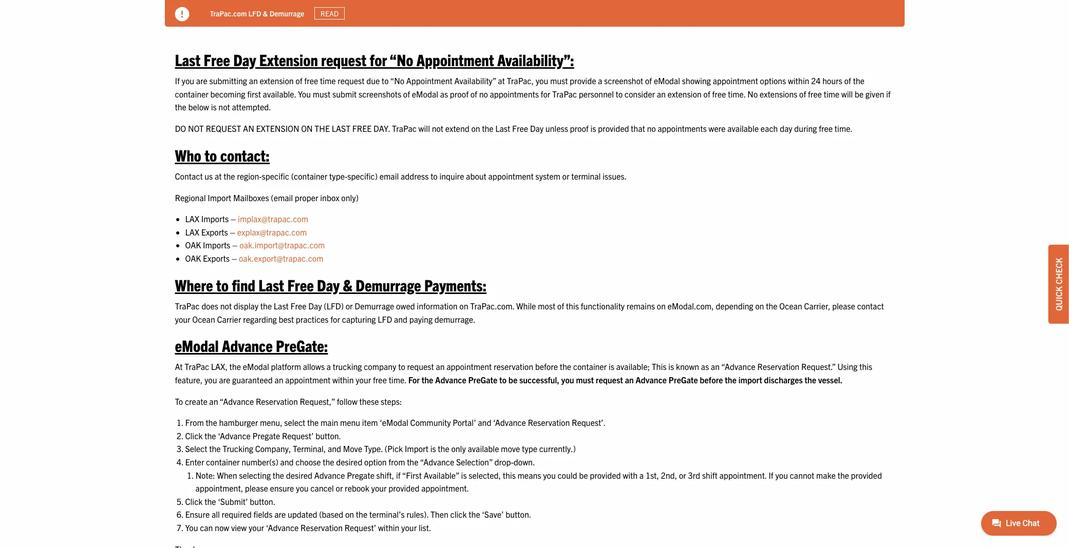 Task type: vqa. For each thing, say whether or not it's contained in the screenshot.
the Meaning
no



Task type: describe. For each thing, give the bounding box(es) containing it.
solid image
[[175, 7, 189, 22]]

emodal up at
[[175, 336, 219, 356]]

proof inside if you are submitting an extension of free time request due to "no appointment availability" at trapac, you must provide a screenshot of emodal showing appointment options within 24 hours of the container becoming first available. you must submit screenshots of emodal as proof of no appointments for trapac personnel to consider an extension of free time. no extensions of free time will be given if the below is not attempted.
[[450, 89, 469, 99]]

reservation down (based
[[301, 523, 343, 533]]

below
[[188, 102, 209, 112]]

(lfd)
[[324, 301, 344, 311]]

1 horizontal spatial must
[[550, 76, 568, 86]]

you up below
[[182, 76, 194, 86]]

no
[[748, 89, 758, 99]]

that
[[631, 123, 645, 134]]

is down personnel
[[591, 123, 596, 134]]

1 horizontal spatial pregate
[[347, 470, 375, 481]]

specific
[[262, 171, 289, 181]]

and right portal'
[[478, 418, 491, 428]]

your down rules).
[[401, 523, 417, 533]]

1 vertical spatial button.
[[250, 497, 275, 507]]

your down fields
[[249, 523, 264, 533]]

import inside from the hamburger menu, select the main menu item 'emodal community portal' and 'advance reservation request'. click the 'advance pregate request' button. select the trucking company, terminal, and move type. (pick import is the only available move type currently.) enter container number(s) and choose the desired option from the "advance selection" drop-down. note: when selecting the desired advance pregate shift, if "first available" is selected, this means you could be provided with a 1st, 2nd, or 3rd shift appointment. if you cannot make the provided appointment, please ensure you cancel or rebook your provided appointment. click the 'submit' button. ensure all required fields are updated (based on the terminal's rules). then click the 'save' button. you can now view your 'advance reservation request' within your list.
[[405, 444, 428, 454]]

owed
[[396, 301, 415, 311]]

free inside trapac does not display the last free day (lfd) or demurrage owed information on trapac.com. while most of this functionality remains on emodal.com, depending on the ocean carrier, please contact your ocean carrier regarding best practices for capturing lfd and paying demurrage.
[[291, 301, 307, 311]]

type-
[[329, 171, 347, 181]]

screenshot
[[604, 76, 643, 86]]

on up demurrage.
[[459, 301, 468, 311]]

to down screenshot
[[616, 89, 623, 99]]

1 vertical spatial be
[[509, 375, 518, 385]]

lax,
[[211, 362, 228, 372]]

inbox
[[320, 192, 339, 203]]

to left "find"
[[216, 275, 229, 295]]

day left unless at right top
[[530, 123, 544, 134]]

regional
[[175, 192, 206, 203]]

contact
[[175, 171, 203, 181]]

available.
[[263, 89, 296, 99]]

1 horizontal spatial appointments
[[658, 123, 707, 134]]

a inside at trapac lax, the emodal platform allows a trucking company to request an appointment reservation before the container is available; this is known as an "advance reservation request." using this feature, you are guaranteed an appointment within your free time.
[[327, 362, 331, 372]]

on right 'remains'
[[657, 301, 666, 311]]

provide
[[570, 76, 596, 86]]

means
[[518, 470, 541, 481]]

advance right for
[[435, 375, 466, 385]]

trucking
[[333, 362, 362, 372]]

options
[[760, 76, 786, 86]]

trapac inside if you are submitting an extension of free time request due to "no appointment availability" at trapac, you must provide a screenshot of emodal showing appointment options within 24 hours of the container becoming first available. you must submit screenshots of emodal as proof of no appointments for trapac personnel to consider an extension of free time. no extensions of free time will be given if the below is not attempted.
[[552, 89, 577, 99]]

make
[[816, 470, 836, 481]]

to left inquire
[[431, 171, 438, 181]]

1 horizontal spatial ocean
[[779, 301, 802, 311]]

on right depending
[[755, 301, 764, 311]]

time. inside if you are submitting an extension of free time request due to "no appointment availability" at trapac, you must provide a screenshot of emodal showing appointment options within 24 hours of the container becoming first available. you must submit screenshots of emodal as proof of no appointments for trapac personnel to consider an extension of free time. no extensions of free time will be given if the below is not attempted.
[[728, 89, 746, 99]]

within inside at trapac lax, the emodal platform allows a trucking company to request an appointment reservation before the container is available; this is known as an "advance reservation request." using this feature, you are guaranteed an appointment within your free time.
[[332, 375, 354, 385]]

0 horizontal spatial extension
[[260, 76, 294, 86]]

container inside at trapac lax, the emodal platform allows a trucking company to request an appointment reservation before the container is available; this is known as an "advance reservation request." using this feature, you are guaranteed an appointment within your free time.
[[573, 362, 607, 372]]

to up us
[[205, 145, 217, 165]]

terminal's
[[369, 510, 405, 520]]

trapac.com lfd & demurrage
[[210, 9, 304, 18]]

read link
[[315, 7, 345, 20]]

contact:
[[220, 145, 270, 165]]

trapac does not display the last free day (lfd) or demurrage owed information on trapac.com. while most of this functionality remains on emodal.com, depending on the ocean carrier, please contact your ocean carrier regarding best practices for capturing lfd and paying demurrage.
[[175, 301, 884, 324]]

ensure
[[185, 510, 210, 520]]

an right consider at the right top
[[657, 89, 666, 99]]

1 vertical spatial ocean
[[192, 314, 215, 324]]

of right 'screenshots'
[[403, 89, 410, 99]]

were
[[709, 123, 726, 134]]

with
[[623, 470, 638, 481]]

quick check link
[[1049, 245, 1069, 324]]

0 vertical spatial demurrage
[[270, 9, 304, 18]]

last free day extension request for "no appointment availability":
[[175, 49, 574, 69]]

as inside at trapac lax, the emodal platform allows a trucking company to request an appointment reservation before the container is available; this is known as an "advance reservation request." using this feature, you are guaranteed an appointment within your free time.
[[701, 362, 709, 372]]

reservation up menu,
[[256, 396, 298, 407]]

last right "find"
[[259, 275, 284, 295]]

for
[[408, 375, 420, 385]]

fields
[[254, 510, 273, 520]]

then
[[431, 510, 448, 520]]

an up first
[[249, 76, 258, 86]]

day up submitting
[[233, 49, 256, 69]]

container inside from the hamburger menu, select the main menu item 'emodal community portal' and 'advance reservation request'. click the 'advance pregate request' button. select the trucking company, terminal, and move type. (pick import is the only available move type currently.) enter container number(s) and choose the desired option from the "advance selection" drop-down. note: when selecting the desired advance pregate shift, if "first available" is selected, this means you could be provided with a 1st, 2nd, or 3rd shift appointment. if you cannot make the provided appointment, please ensure you cancel or rebook your provided appointment. click the 'submit' button. ensure all required fields are updated (based on the terminal's rules). then click the 'save' button. you can now view your 'advance reservation request' within your list.
[[206, 457, 240, 468]]

trapac.com.
[[470, 301, 515, 311]]

free left unless at right top
[[512, 123, 528, 134]]

trapac right day.
[[392, 123, 417, 134]]

when
[[217, 470, 237, 481]]

1 vertical spatial proof
[[570, 123, 589, 134]]

appointment right the about
[[488, 171, 534, 181]]

click
[[450, 510, 467, 520]]

if inside from the hamburger menu, select the main menu item 'emodal community portal' and 'advance reservation request'. click the 'advance pregate request' button. select the trucking company, terminal, and move type. (pick import is the only available move type currently.) enter container number(s) and choose the desired option from the "advance selection" drop-down. note: when selecting the desired advance pregate shift, if "first available" is selected, this means you could be provided with a 1st, 2nd, or 3rd shift appointment. if you cannot make the provided appointment, please ensure you cancel or rebook your provided appointment. click the 'submit' button. ensure all required fields are updated (based on the terminal's rules). then click the 'save' button. you can now view your 'advance reservation request' within your list.
[[396, 470, 401, 481]]

availability"
[[454, 76, 496, 86]]

provided down "first
[[389, 484, 420, 494]]

1 vertical spatial will
[[419, 123, 430, 134]]

move
[[343, 444, 362, 454]]

provided left the that
[[598, 123, 629, 134]]

company,
[[255, 444, 291, 454]]

this
[[652, 362, 667, 372]]

an right create
[[209, 396, 218, 407]]

select
[[185, 444, 207, 454]]

0 horizontal spatial desired
[[286, 470, 312, 481]]

information
[[417, 301, 458, 311]]

or right system in the top of the page
[[562, 171, 570, 181]]

best
[[279, 314, 294, 324]]

last down solid icon
[[175, 49, 201, 69]]

free down oak.export@trapac.com
[[287, 275, 314, 295]]

an down platform at the bottom left
[[275, 375, 283, 385]]

if inside from the hamburger menu, select the main menu item 'emodal community portal' and 'advance reservation request'. click the 'advance pregate request' button. select the trucking company, terminal, and move type. (pick import is the only available move type currently.) enter container number(s) and choose the desired option from the "advance selection" drop-down. note: when selecting the desired advance pregate shift, if "first available" is selected, this means you could be provided with a 1st, 2nd, or 3rd shift appointment. if you cannot make the provided appointment, please ensure you cancel or rebook your provided appointment. click the 'submit' button. ensure all required fields are updated (based on the terminal's rules). then click the 'save' button. you can now view your 'advance reservation request' within your list.
[[769, 470, 774, 481]]

provided right make
[[851, 470, 882, 481]]

0 vertical spatial "no
[[390, 49, 413, 69]]

are inside if you are submitting an extension of free time request due to "no appointment availability" at trapac, you must provide a screenshot of emodal showing appointment options within 24 hours of the container becoming first available. you must submit screenshots of emodal as proof of no appointments for trapac personnel to consider an extension of free time. no extensions of free time will be given if the below is not attempted.
[[196, 76, 208, 86]]

be inside if you are submitting an extension of free time request due to "no appointment availability" at trapac, you must provide a screenshot of emodal showing appointment options within 24 hours of the container becoming first available. you must submit screenshots of emodal as proof of no appointments for trapac personnel to consider an extension of free time. no extensions of free time will be given if the below is not attempted.
[[855, 89, 864, 99]]

on right extend
[[471, 123, 480, 134]]

oak.export@trapac.com link
[[239, 253, 323, 264]]

regional import mailboxes (email proper inbox only)
[[175, 192, 359, 203]]

is up for the advance pregate to be successful, you must request an advance pregate before the import discharges the vessel.
[[609, 362, 614, 372]]

emodal left showing
[[654, 76, 680, 86]]

0 horizontal spatial time
[[320, 76, 336, 86]]

1 horizontal spatial button.
[[316, 431, 341, 441]]

email
[[380, 171, 399, 181]]

0 horizontal spatial at
[[215, 171, 222, 181]]

to down reservation
[[499, 375, 507, 385]]

is inside if you are submitting an extension of free time request due to "no appointment availability" at trapac, you must provide a screenshot of emodal showing appointment options within 24 hours of the container becoming first available. you must submit screenshots of emodal as proof of no appointments for trapac personnel to consider an extension of free time. no extensions of free time will be given if the below is not attempted.
[[211, 102, 217, 112]]

contact
[[857, 301, 884, 311]]

24
[[811, 76, 821, 86]]

a inside if you are submitting an extension of free time request due to "no appointment availability" at trapac, you must provide a screenshot of emodal showing appointment options within 24 hours of the container becoming first available. you must submit screenshots of emodal as proof of no appointments for trapac personnel to consider an extension of free time. no extensions of free time will be given if the below is not attempted.
[[598, 76, 602, 86]]

1 lax from the top
[[185, 214, 199, 224]]

terminal
[[571, 171, 601, 181]]

be inside from the hamburger menu, select the main menu item 'emodal community portal' and 'advance reservation request'. click the 'advance pregate request' button. select the trucking company, terminal, and move type. (pick import is the only available move type currently.) enter container number(s) and choose the desired option from the "advance selection" drop-down. note: when selecting the desired advance pregate shift, if "first available" is selected, this means you could be provided with a 1st, 2nd, or 3rd shift appointment. if you cannot make the provided appointment, please ensure you cancel or rebook your provided appointment. click the 'submit' button. ensure all required fields are updated (based on the terminal's rules). then click the 'save' button. you can now view your 'advance reservation request' within your list.
[[579, 470, 588, 481]]

or left '3rd'
[[679, 470, 686, 481]]

of right hours
[[844, 76, 851, 86]]

emodal right 'screenshots'
[[412, 89, 438, 99]]

known
[[676, 362, 699, 372]]

is down selection"
[[461, 470, 467, 481]]

you left cancel
[[296, 484, 309, 494]]

1 vertical spatial demurrage
[[356, 275, 421, 295]]

to right due
[[382, 76, 389, 86]]

down.
[[514, 457, 535, 468]]

0 horizontal spatial import
[[208, 192, 231, 203]]

1 oak from the top
[[185, 240, 201, 250]]

last
[[332, 123, 350, 134]]

mailboxes
[[233, 192, 269, 203]]

please inside trapac does not display the last free day (lfd) or demurrage owed information on trapac.com. while most of this functionality remains on emodal.com, depending on the ocean carrier, please contact your ocean carrier regarding best practices for capturing lfd and paying demurrage.
[[832, 301, 855, 311]]

last right extend
[[495, 123, 510, 134]]

payments:
[[424, 275, 487, 295]]

and inside trapac does not display the last free day (lfd) or demurrage owed information on trapac.com. while most of this functionality remains on emodal.com, depending on the ocean carrier, please contact your ocean carrier regarding best practices for capturing lfd and paying demurrage.
[[394, 314, 407, 324]]

advance inside from the hamburger menu, select the main menu item 'emodal community portal' and 'advance reservation request'. click the 'advance pregate request' button. select the trucking company, terminal, and move type. (pick import is the only available move type currently.) enter container number(s) and choose the desired option from the "advance selection" drop-down. note: when selecting the desired advance pregate shift, if "first available" is selected, this means you could be provided with a 1st, 2nd, or 3rd shift appointment. if you cannot make the provided appointment, please ensure you cancel or rebook your provided appointment. click the 'submit' button. ensure all required fields are updated (based on the terminal's rules). then click the 'save' button. you can now view your 'advance reservation request' within your list.
[[314, 470, 345, 481]]

carrier,
[[804, 301, 830, 311]]

day up the (lfd)
[[317, 275, 340, 295]]

1 vertical spatial not
[[432, 123, 443, 134]]

shift,
[[376, 470, 394, 481]]

free right during
[[819, 123, 833, 134]]

oak.export@trapac.com
[[239, 253, 323, 264]]

an down demurrage.
[[436, 362, 445, 372]]

1 vertical spatial time
[[824, 89, 840, 99]]

extensions
[[760, 89, 797, 99]]

note:
[[195, 470, 215, 481]]

0 horizontal spatial appointment.
[[421, 484, 469, 494]]

from the hamburger menu, select the main menu item 'emodal community portal' and 'advance reservation request'. click the 'advance pregate request' button. select the trucking company, terminal, and move type. (pick import is the only available move type currently.) enter container number(s) and choose the desired option from the "advance selection" drop-down. note: when selecting the desired advance pregate shift, if "first available" is selected, this means you could be provided with a 1st, 2nd, or 3rd shift appointment. if you cannot make the provided appointment, please ensure you cancel or rebook your provided appointment. click the 'submit' button. ensure all required fields are updated (based on the terminal's rules). then click the 'save' button. you can now view your 'advance reservation request' within your list.
[[185, 418, 882, 533]]

an
[[243, 123, 254, 134]]

on
[[301, 123, 313, 134]]

0 horizontal spatial lfd
[[248, 9, 261, 18]]

free
[[352, 123, 372, 134]]

menu
[[340, 418, 360, 428]]

functionality
[[581, 301, 625, 311]]

0 vertical spatial imports
[[201, 214, 229, 224]]

please inside from the hamburger menu, select the main menu item 'emodal community portal' and 'advance reservation request'. click the 'advance pregate request' button. select the trucking company, terminal, and move type. (pick import is the only available move type currently.) enter container number(s) and choose the desired option from the "advance selection" drop-down. note: when selecting the desired advance pregate shift, if "first available" is selected, this means you could be provided with a 1st, 2nd, or 3rd shift appointment. if you cannot make the provided appointment, please ensure you cancel or rebook your provided appointment. click the 'submit' button. ensure all required fields are updated (based on the terminal's rules). then click the 'save' button. you can now view your 'advance reservation request' within your list.
[[245, 484, 268, 494]]

0 vertical spatial &
[[263, 9, 268, 18]]

(container
[[291, 171, 327, 181]]

hamburger
[[219, 418, 258, 428]]

showing
[[682, 76, 711, 86]]

0 vertical spatial desired
[[336, 457, 362, 468]]

and left move
[[328, 444, 341, 454]]

as inside if you are submitting an extension of free time request due to "no appointment availability" at trapac, you must provide a screenshot of emodal showing appointment options within 24 hours of the container becoming first available. you must submit screenshots of emodal as proof of no appointments for trapac personnel to consider an extension of free time. no extensions of free time will be given if the below is not attempted.
[[440, 89, 448, 99]]

import
[[739, 375, 762, 385]]

not
[[188, 123, 204, 134]]

before inside at trapac lax, the emodal platform allows a trucking company to request an appointment reservation before the container is available; this is known as an "advance reservation request." using this feature, you are guaranteed an appointment within your free time.
[[535, 362, 558, 372]]

advance down regarding
[[222, 336, 273, 356]]

most
[[538, 301, 555, 311]]

0 vertical spatial pregate
[[253, 431, 280, 441]]

an down available;
[[625, 375, 634, 385]]

portal'
[[453, 418, 476, 428]]

you inside if you are submitting an extension of free time request due to "no appointment availability" at trapac, you must provide a screenshot of emodal showing appointment options within 24 hours of the container becoming first available. you must submit screenshots of emodal as proof of no appointments for trapac personnel to consider an extension of free time. no extensions of free time will be given if the below is not attempted.
[[298, 89, 311, 99]]

free left no
[[712, 89, 726, 99]]

view
[[231, 523, 247, 533]]

1 vertical spatial time.
[[835, 123, 853, 134]]

0 vertical spatial appointment.
[[720, 470, 767, 481]]

attempted.
[[232, 102, 271, 112]]

a inside from the hamburger menu, select the main menu item 'emodal community portal' and 'advance reservation request'. click the 'advance pregate request' button. select the trucking company, terminal, and move type. (pick import is the only available move type currently.) enter container number(s) and choose the desired option from the "advance selection" drop-down. note: when selecting the desired advance pregate shift, if "first available" is selected, this means you could be provided with a 1st, 2nd, or 3rd shift appointment. if you cannot make the provided appointment, please ensure you cancel or rebook your provided appointment. click the 'submit' button. ensure all required fields are updated (based on the terminal's rules). then click the 'save' button. you can now view your 'advance reservation request' within your list.
[[640, 470, 644, 481]]

0 vertical spatial appointment
[[417, 49, 494, 69]]

emodal.com,
[[668, 301, 714, 311]]

carrier
[[217, 314, 241, 324]]

community
[[410, 418, 451, 428]]

is right this
[[669, 362, 674, 372]]

"no inside if you are submitting an extension of free time request due to "no appointment availability" at trapac, you must provide a screenshot of emodal showing appointment options within 24 hours of the container becoming first available. you must submit screenshots of emodal as proof of no appointments for trapac personnel to consider an extension of free time. no extensions of free time will be given if the below is not attempted.
[[390, 76, 404, 86]]

you right trapac,
[[536, 76, 548, 86]]

appointment,
[[195, 484, 243, 494]]

is left only
[[430, 444, 436, 454]]

you right successful,
[[561, 375, 574, 385]]

reservation inside at trapac lax, the emodal platform allows a trucking company to request an appointment reservation before the container is available; this is known as an "advance reservation request." using this feature, you are guaranteed an appointment within your free time.
[[757, 362, 800, 372]]

appointment left reservation
[[447, 362, 492, 372]]

1 horizontal spatial 'advance
[[266, 523, 299, 533]]

free down extension on the top left of page
[[304, 76, 318, 86]]

find
[[232, 275, 255, 295]]

quick
[[1054, 287, 1064, 311]]

due
[[366, 76, 380, 86]]

0 horizontal spatial "advance
[[220, 396, 254, 407]]

advance down this
[[636, 375, 667, 385]]

provided left with
[[590, 470, 621, 481]]

1 click from the top
[[185, 431, 203, 441]]

1 vertical spatial 'advance
[[218, 431, 251, 441]]

lfd inside trapac does not display the last free day (lfd) or demurrage owed information on trapac.com. while most of this functionality remains on emodal.com, depending on the ocean carrier, please contact your ocean carrier regarding best practices for capturing lfd and paying demurrage.
[[378, 314, 392, 324]]

screenshots
[[359, 89, 401, 99]]

do
[[175, 123, 186, 134]]

emodal inside at trapac lax, the emodal platform allows a trucking company to request an appointment reservation before the container is available; this is known as an "advance reservation request." using this feature, you are guaranteed an appointment within your free time.
[[243, 362, 269, 372]]

now
[[215, 523, 229, 533]]

does
[[201, 301, 218, 311]]

of up the available.
[[296, 76, 302, 86]]

if inside if you are submitting an extension of free time request due to "no appointment availability" at trapac, you must provide a screenshot of emodal showing appointment options within 24 hours of the container becoming first available. you must submit screenshots of emodal as proof of no appointments for trapac personnel to consider an extension of free time. no extensions of free time will be given if the below is not attempted.
[[175, 76, 180, 86]]



Task type: locate. For each thing, give the bounding box(es) containing it.
1 horizontal spatial desired
[[336, 457, 362, 468]]

your down shift,
[[371, 484, 387, 494]]

1 vertical spatial appointment.
[[421, 484, 469, 494]]

appointment inside if you are submitting an extension of free time request due to "no appointment availability" at trapac, you must provide a screenshot of emodal showing appointment options within 24 hours of the container becoming first available. you must submit screenshots of emodal as proof of no appointments for trapac personnel to consider an extension of free time. no extensions of free time will be given if the below is not attempted.
[[406, 76, 453, 86]]

1 vertical spatial "no
[[390, 76, 404, 86]]

available"
[[424, 470, 459, 481]]

request' down select
[[282, 431, 314, 441]]

trapac
[[552, 89, 577, 99], [392, 123, 417, 134], [175, 301, 200, 311], [185, 362, 209, 372]]

1 vertical spatial request'
[[345, 523, 376, 533]]

'advance down fields
[[266, 523, 299, 533]]

0 vertical spatial this
[[566, 301, 579, 311]]

2 horizontal spatial time.
[[835, 123, 853, 134]]

1 vertical spatial &
[[343, 275, 352, 295]]

time. inside at trapac lax, the emodal platform allows a trucking company to request an appointment reservation before the container is available; this is known as an "advance reservation request." using this feature, you are guaranteed an appointment within your free time.
[[389, 375, 406, 385]]

submit
[[332, 89, 357, 99]]

this inside from the hamburger menu, select the main menu item 'emodal community portal' and 'advance reservation request'. click the 'advance pregate request' button. select the trucking company, terminal, and move type. (pick import is the only available move type currently.) enter container number(s) and choose the desired option from the "advance selection" drop-down. note: when selecting the desired advance pregate shift, if "first available" is selected, this means you could be provided with a 1st, 2nd, or 3rd shift appointment. if you cannot make the provided appointment, please ensure you cancel or rebook your provided appointment. click the 'submit' button. ensure all required fields are updated (based on the terminal's rules). then click the 'save' button. you can now view your 'advance reservation request' within your list.
[[503, 470, 516, 481]]

1 vertical spatial please
[[245, 484, 268, 494]]

& right trapac.com
[[263, 9, 268, 18]]

request'
[[282, 431, 314, 441], [345, 523, 376, 533]]

0 vertical spatial extension
[[260, 76, 294, 86]]

option
[[364, 457, 387, 468]]

0 vertical spatial "advance
[[721, 362, 756, 372]]

extension
[[260, 76, 294, 86], [668, 89, 702, 99]]

"advance up available"
[[420, 457, 454, 468]]

are inside from the hamburger menu, select the main menu item 'emodal community portal' and 'advance reservation request'. click the 'advance pregate request' button. select the trucking company, terminal, and move type. (pick import is the only available move type currently.) enter container number(s) and choose the desired option from the "advance selection" drop-down. note: when selecting the desired advance pregate shift, if "first available" is selected, this means you could be provided with a 1st, 2nd, or 3rd shift appointment. if you cannot make the provided appointment, please ensure you cancel or rebook your provided appointment. click the 'submit' button. ensure all required fields are updated (based on the terminal's rules). then click the 'save' button. you can now view your 'advance reservation request' within your list.
[[274, 510, 286, 520]]

2 vertical spatial a
[[640, 470, 644, 481]]

0 horizontal spatial you
[[185, 523, 198, 533]]

advance up cancel
[[314, 470, 345, 481]]

0 horizontal spatial available
[[468, 444, 499, 454]]

"advance inside from the hamburger menu, select the main menu item 'emodal community portal' and 'advance reservation request'. click the 'advance pregate request' button. select the trucking company, terminal, and move type. (pick import is the only available move type currently.) enter container number(s) and choose the desired option from the "advance selection" drop-down. note: when selecting the desired advance pregate shift, if "first available" is selected, this means you could be provided with a 1st, 2nd, or 3rd shift appointment. if you cannot make the provided appointment, please ensure you cancel or rebook your provided appointment. click the 'submit' button. ensure all required fields are updated (based on the terminal's rules). then click the 'save' button. you can now view your 'advance reservation request' within your list.
[[420, 457, 454, 468]]

only)
[[341, 192, 359, 203]]

0 vertical spatial lfd
[[248, 9, 261, 18]]

2 vertical spatial for
[[330, 314, 340, 324]]

ocean
[[779, 301, 802, 311], [192, 314, 215, 324]]

must left the provide in the right of the page
[[550, 76, 568, 86]]

you inside from the hamburger menu, select the main menu item 'emodal community portal' and 'advance reservation request'. click the 'advance pregate request' button. select the trucking company, terminal, and move type. (pick import is the only available move type currently.) enter container number(s) and choose the desired option from the "advance selection" drop-down. note: when selecting the desired advance pregate shift, if "first available" is selected, this means you could be provided with a 1st, 2nd, or 3rd shift appointment. if you cannot make the provided appointment, please ensure you cancel or rebook your provided appointment. click the 'submit' button. ensure all required fields are updated (based on the terminal's rules). then click the 'save' button. you can now view your 'advance reservation request' within your list.
[[185, 523, 198, 533]]

be down reservation
[[509, 375, 518, 385]]

all
[[212, 510, 220, 520]]

this inside at trapac lax, the emodal platform allows a trucking company to request an appointment reservation before the container is available; this is known as an "advance reservation request." using this feature, you are guaranteed an appointment within your free time.
[[860, 362, 872, 372]]

number(s)
[[242, 457, 278, 468]]

request inside if you are submitting an extension of free time request due to "no appointment availability" at trapac, you must provide a screenshot of emodal showing appointment options within 24 hours of the container becoming first available. you must submit screenshots of emodal as proof of no appointments for trapac personnel to consider an extension of free time. no extensions of free time will be given if the below is not attempted.
[[338, 76, 365, 86]]

desired down move
[[336, 457, 362, 468]]

of up consider at the right top
[[645, 76, 652, 86]]

1 horizontal spatial import
[[405, 444, 428, 454]]

demurrage inside trapac does not display the last free day (lfd) or demurrage owed information on trapac.com. while most of this functionality remains on emodal.com, depending on the ocean carrier, please contact your ocean carrier regarding best practices for capturing lfd and paying demurrage.
[[355, 301, 394, 311]]

2 vertical spatial not
[[220, 301, 232, 311]]

steps:
[[381, 396, 402, 407]]

2 vertical spatial within
[[378, 523, 399, 533]]

for inside trapac does not display the last free day (lfd) or demurrage owed information on trapac.com. while most of this functionality remains on emodal.com, depending on the ocean carrier, please contact your ocean carrier regarding best practices for capturing lfd and paying demurrage.
[[330, 314, 340, 324]]

extension
[[256, 123, 299, 134]]

free inside at trapac lax, the emodal platform allows a trucking company to request an appointment reservation before the container is available; this is known as an "advance reservation request." using this feature, you are guaranteed an appointment within your free time.
[[373, 375, 387, 385]]

be
[[855, 89, 864, 99], [509, 375, 518, 385], [579, 470, 588, 481]]

2 horizontal spatial be
[[855, 89, 864, 99]]

ensure
[[270, 484, 294, 494]]

please down the "selecting"
[[245, 484, 268, 494]]

depending
[[716, 301, 753, 311]]

"advance up hamburger
[[220, 396, 254, 407]]

appointment down allows
[[285, 375, 331, 385]]

an right "known"
[[711, 362, 720, 372]]

1 horizontal spatial you
[[298, 89, 311, 99]]

1 vertical spatial no
[[647, 123, 656, 134]]

import down us
[[208, 192, 231, 203]]

1 horizontal spatial "advance
[[420, 457, 454, 468]]

choose
[[296, 457, 321, 468]]

this down the drop- on the left of the page
[[503, 470, 516, 481]]

selection"
[[456, 457, 493, 468]]

1 horizontal spatial if
[[769, 470, 774, 481]]

button. down main
[[316, 431, 341, 441]]

implax@trapac.com
[[238, 214, 308, 224]]

0 horizontal spatial no
[[479, 89, 488, 99]]

&
[[263, 9, 268, 18], [343, 275, 352, 295]]

your inside at trapac lax, the emodal platform allows a trucking company to request an appointment reservation before the container is available; this is known as an "advance reservation request." using this feature, you are guaranteed an appointment within your free time.
[[356, 375, 371, 385]]

select
[[284, 418, 305, 428]]

within inside from the hamburger menu, select the main menu item 'emodal community portal' and 'advance reservation request'. click the 'advance pregate request' button. select the trucking company, terminal, and move type. (pick import is the only available move type currently.) enter container number(s) and choose the desired option from the "advance selection" drop-down. note: when selecting the desired advance pregate shift, if "first available" is selected, this means you could be provided with a 1st, 2nd, or 3rd shift appointment. if you cannot make the provided appointment, please ensure you cancel or rebook your provided appointment. click the 'submit' button. ensure all required fields are updated (based on the terminal's rules). then click the 'save' button. you can now view your 'advance reservation request' within your list.
[[378, 523, 399, 533]]

1 horizontal spatial before
[[700, 375, 723, 385]]

1 horizontal spatial are
[[219, 375, 230, 385]]

drop-
[[495, 457, 514, 468]]

and down 'owed'
[[394, 314, 407, 324]]

1 vertical spatial import
[[405, 444, 428, 454]]

of down availability"
[[470, 89, 477, 99]]

time down hours
[[824, 89, 840, 99]]

1 pregate from the left
[[468, 375, 498, 385]]

1 vertical spatial lax
[[185, 227, 199, 237]]

1 vertical spatial if
[[396, 470, 401, 481]]

2 lax from the top
[[185, 227, 199, 237]]

a right allows
[[327, 362, 331, 372]]

at
[[498, 76, 505, 86], [215, 171, 222, 181]]

1 horizontal spatial extension
[[668, 89, 702, 99]]

if up the do
[[175, 76, 180, 86]]

quick check
[[1054, 258, 1064, 311]]

0 vertical spatial no
[[479, 89, 488, 99]]

from
[[389, 457, 405, 468]]

will inside if you are submitting an extension of free time request due to "no appointment availability" at trapac, you must provide a screenshot of emodal showing appointment options within 24 hours of the container becoming first available. you must submit screenshots of emodal as proof of no appointments for trapac personnel to consider an extension of free time. no extensions of free time will be given if the below is not attempted.
[[841, 89, 853, 99]]

personnel
[[579, 89, 614, 99]]

1 horizontal spatial will
[[841, 89, 853, 99]]

"first
[[402, 470, 422, 481]]

1 horizontal spatial if
[[886, 89, 891, 99]]

1 vertical spatial available
[[468, 444, 499, 454]]

1 horizontal spatial request'
[[345, 523, 376, 533]]

are
[[196, 76, 208, 86], [219, 375, 230, 385], [274, 510, 286, 520]]

a up personnel
[[598, 76, 602, 86]]

0 horizontal spatial will
[[419, 123, 430, 134]]

0 vertical spatial exports
[[201, 227, 228, 237]]

day inside trapac does not display the last free day (lfd) or demurrage owed information on trapac.com. while most of this functionality remains on emodal.com, depending on the ocean carrier, please contact your ocean carrier regarding best practices for capturing lfd and paying demurrage.
[[308, 301, 322, 311]]

if right shift,
[[396, 470, 401, 481]]

oak.import@trapac.com link
[[240, 240, 327, 250]]

day
[[233, 49, 256, 69], [530, 123, 544, 134], [317, 275, 340, 295], [308, 301, 322, 311]]

issues.
[[603, 171, 627, 181]]

oak.import@trapac.com
[[240, 240, 325, 250]]

explax@trapac.com link
[[237, 227, 307, 237]]

must up request'.
[[576, 375, 594, 385]]

0 vertical spatial as
[[440, 89, 448, 99]]

available inside from the hamburger menu, select the main menu item 'emodal community portal' and 'advance reservation request'. click the 'advance pregate request' button. select the trucking company, terminal, and move type. (pick import is the only available move type currently.) enter container number(s) and choose the desired option from the "advance selection" drop-down. note: when selecting the desired advance pregate shift, if "first available" is selected, this means you could be provided with a 1st, 2nd, or 3rd shift appointment. if you cannot make the provided appointment, please ensure you cancel or rebook your provided appointment. click the 'submit' button. ensure all required fields are updated (based on the terminal's rules). then click the 'save' button. you can now view your 'advance reservation request' within your list.
[[468, 444, 499, 454]]

on right (based
[[345, 510, 354, 520]]

0 horizontal spatial for
[[330, 314, 340, 324]]

or inside trapac does not display the last free day (lfd) or demurrage owed information on trapac.com. while most of this functionality remains on emodal.com, depending on the ocean carrier, please contact your ocean carrier regarding best practices for capturing lfd and paying demurrage.
[[346, 301, 353, 311]]

first
[[247, 89, 261, 99]]

you
[[298, 89, 311, 99], [185, 523, 198, 533]]

time up "submit"
[[320, 76, 336, 86]]

2 horizontal spatial for
[[541, 89, 550, 99]]

not
[[219, 102, 230, 112], [432, 123, 443, 134], [220, 301, 232, 311]]

trapac inside at trapac lax, the emodal platform allows a trucking company to request an appointment reservation before the container is available; this is known as an "advance reservation request." using this feature, you are guaranteed an appointment within your free time.
[[185, 362, 209, 372]]

you right the available.
[[298, 89, 311, 99]]

rebook
[[345, 484, 369, 494]]

for inside if you are submitting an extension of free time request due to "no appointment availability" at trapac, you must provide a screenshot of emodal showing appointment options within 24 hours of the container becoming first available. you must submit screenshots of emodal as proof of no appointments for trapac personnel to consider an extension of free time. no extensions of free time will be given if the below is not attempted.
[[541, 89, 550, 99]]

if inside if you are submitting an extension of free time request due to "no appointment availability" at trapac, you must provide a screenshot of emodal showing appointment options within 24 hours of the container becoming first available. you must submit screenshots of emodal as proof of no appointments for trapac personnel to consider an extension of free time. no extensions of free time will be given if the below is not attempted.
[[886, 89, 891, 99]]

1 vertical spatial must
[[313, 89, 331, 99]]

1 horizontal spatial available
[[728, 123, 759, 134]]

trapac,
[[507, 76, 534, 86]]

0 horizontal spatial please
[[245, 484, 268, 494]]

your down where
[[175, 314, 190, 324]]

available right "were"
[[728, 123, 759, 134]]

0 vertical spatial please
[[832, 301, 855, 311]]

where to find last free day & demurrage payments:
[[175, 275, 487, 295]]

"advance up import
[[721, 362, 756, 372]]

before up successful,
[[535, 362, 558, 372]]

of inside trapac does not display the last free day (lfd) or demurrage owed information on trapac.com. while most of this functionality remains on emodal.com, depending on the ocean carrier, please contact your ocean carrier regarding best practices for capturing lfd and paying demurrage.
[[557, 301, 564, 311]]

0 vertical spatial if
[[886, 89, 891, 99]]

paying
[[409, 314, 433, 324]]

1 vertical spatial extension
[[668, 89, 702, 99]]

0 horizontal spatial 'advance
[[218, 431, 251, 441]]

1 horizontal spatial no
[[647, 123, 656, 134]]

availability":
[[497, 49, 574, 69]]

discharges
[[764, 375, 803, 385]]

1 horizontal spatial be
[[579, 470, 588, 481]]

1 vertical spatial for
[[541, 89, 550, 99]]

"advance
[[721, 362, 756, 372], [220, 396, 254, 407], [420, 457, 454, 468]]

free down 24
[[808, 89, 822, 99]]

item
[[362, 418, 378, 428]]

shift
[[702, 470, 718, 481]]

for down availability":
[[541, 89, 550, 99]]

2 vertical spatial "advance
[[420, 457, 454, 468]]

is right below
[[211, 102, 217, 112]]

2 click from the top
[[185, 497, 203, 507]]

you left the could
[[543, 470, 556, 481]]

0 vertical spatial be
[[855, 89, 864, 99]]

0 vertical spatial click
[[185, 431, 203, 441]]

0 vertical spatial must
[[550, 76, 568, 86]]

proof down availability"
[[450, 89, 469, 99]]

you down ensure
[[185, 523, 198, 533]]

about
[[466, 171, 486, 181]]

proof right unless at right top
[[570, 123, 589, 134]]

1 vertical spatial pregate
[[347, 470, 375, 481]]

request inside at trapac lax, the emodal platform allows a trucking company to request an appointment reservation before the container is available; this is known as an "advance reservation request." using this feature, you are guaranteed an appointment within your free time.
[[407, 362, 434, 372]]

to inside at trapac lax, the emodal platform allows a trucking company to request an appointment reservation before the container is available; this is known as an "advance reservation request." using this feature, you are guaranteed an appointment within your free time.
[[398, 362, 405, 372]]

contact us at the region-specific (container type-specific) email address to inquire about appointment system or terminal issues.
[[175, 171, 627, 181]]

free up submitting
[[204, 49, 230, 69]]

2 vertical spatial must
[[576, 375, 594, 385]]

main
[[321, 418, 338, 428]]

not down becoming at the top of the page
[[219, 102, 230, 112]]

2 pregate from the left
[[669, 375, 698, 385]]

0 vertical spatial if
[[175, 76, 180, 86]]

reservation up currently.)
[[528, 418, 570, 428]]

please
[[832, 301, 855, 311], [245, 484, 268, 494]]

or right the (lfd)
[[346, 301, 353, 311]]

1 vertical spatial a
[[327, 362, 331, 372]]

last inside trapac does not display the last free day (lfd) or demurrage owed information on trapac.com. while most of this functionality remains on emodal.com, depending on the ocean carrier, please contact your ocean carrier regarding best practices for capturing lfd and paying demurrage.
[[274, 301, 289, 311]]

2 horizontal spatial "advance
[[721, 362, 756, 372]]

1 horizontal spatial pregate
[[669, 375, 698, 385]]

'advance up trucking
[[218, 431, 251, 441]]

1 horizontal spatial lfd
[[378, 314, 392, 324]]

the
[[853, 76, 865, 86], [175, 102, 186, 112], [482, 123, 494, 134], [224, 171, 235, 181], [260, 301, 272, 311], [766, 301, 778, 311], [229, 362, 241, 372], [560, 362, 571, 372], [422, 375, 433, 385], [725, 375, 737, 385], [805, 375, 816, 385], [206, 418, 217, 428], [307, 418, 319, 428], [205, 431, 216, 441], [209, 444, 221, 454], [438, 444, 449, 454], [323, 457, 334, 468], [407, 457, 418, 468], [273, 470, 284, 481], [838, 470, 849, 481], [205, 497, 216, 507], [356, 510, 367, 520], [469, 510, 480, 520]]

1 horizontal spatial proof
[[570, 123, 589, 134]]

day up 'practices'
[[308, 301, 322, 311]]

"advance inside at trapac lax, the emodal platform allows a trucking company to request an appointment reservation before the container is available; this is known as an "advance reservation request." using this feature, you are guaranteed an appointment within your free time.
[[721, 362, 756, 372]]

as
[[440, 89, 448, 99], [701, 362, 709, 372]]

appointments inside if you are submitting an extension of free time request due to "no appointment availability" at trapac, you must provide a screenshot of emodal showing appointment options within 24 hours of the container becoming first available. you must submit screenshots of emodal as proof of no appointments for trapac personnel to consider an extension of free time. no extensions of free time will be given if the below is not attempted.
[[490, 89, 539, 99]]

at right us
[[215, 171, 222, 181]]

0 vertical spatial 'advance
[[493, 418, 526, 428]]

within inside if you are submitting an extension of free time request due to "no appointment availability" at trapac, you must provide a screenshot of emodal showing appointment options within 24 hours of the container becoming first available. you must submit screenshots of emodal as proof of no appointments for trapac personnel to consider an extension of free time. no extensions of free time will be given if the below is not attempted.
[[788, 76, 809, 86]]

0 vertical spatial lax
[[185, 214, 199, 224]]

0 vertical spatial request'
[[282, 431, 314, 441]]

import
[[208, 192, 231, 203], [405, 444, 428, 454]]

these
[[359, 396, 379, 407]]

trapac inside trapac does not display the last free day (lfd) or demurrage owed information on trapac.com. while most of this functionality remains on emodal.com, depending on the ocean carrier, please contact your ocean carrier regarding best practices for capturing lfd and paying demurrage.
[[175, 301, 200, 311]]

submitting
[[209, 76, 247, 86]]

desired
[[336, 457, 362, 468], [286, 470, 312, 481]]

2 vertical spatial demurrage
[[355, 301, 394, 311]]

us
[[205, 171, 213, 181]]

2 horizontal spatial button.
[[506, 510, 531, 520]]

this inside trapac does not display the last free day (lfd) or demurrage owed information on trapac.com. while most of this functionality remains on emodal.com, depending on the ocean carrier, please contact your ocean carrier regarding best practices for capturing lfd and paying demurrage.
[[566, 301, 579, 311]]

not left extend
[[432, 123, 443, 134]]

no right the that
[[647, 123, 656, 134]]

required
[[222, 510, 252, 520]]

before left import
[[700, 375, 723, 385]]

region-
[[237, 171, 262, 181]]

your inside trapac does not display the last free day (lfd) or demurrage owed information on trapac.com. while most of this functionality remains on emodal.com, depending on the ocean carrier, please contact your ocean carrier regarding best practices for capturing lfd and paying demurrage.
[[175, 314, 190, 324]]

container up when
[[206, 457, 240, 468]]

not inside if you are submitting an extension of free time request due to "no appointment availability" at trapac, you must provide a screenshot of emodal showing appointment options within 24 hours of the container becoming first available. you must submit screenshots of emodal as proof of no appointments for trapac personnel to consider an extension of free time. no extensions of free time will be given if the below is not attempted.
[[219, 102, 230, 112]]

0 horizontal spatial are
[[196, 76, 208, 86]]

trapac down the provide in the right of the page
[[552, 89, 577, 99]]

pregate down menu,
[[253, 431, 280, 441]]

be right the could
[[579, 470, 588, 481]]

import right (pick at the left bottom of the page
[[405, 444, 428, 454]]

exports up where
[[203, 253, 230, 264]]

your
[[175, 314, 190, 324], [356, 375, 371, 385], [371, 484, 387, 494], [249, 523, 264, 533], [401, 523, 417, 533]]

becoming
[[210, 89, 245, 99]]

0 vertical spatial a
[[598, 76, 602, 86]]

of down showing
[[704, 89, 710, 99]]

day.
[[374, 123, 390, 134]]

1 horizontal spatial within
[[378, 523, 399, 533]]

emodal
[[654, 76, 680, 86], [412, 89, 438, 99], [175, 336, 219, 356], [243, 362, 269, 372]]

ocean down does
[[192, 314, 215, 324]]

at left trapac,
[[498, 76, 505, 86]]

emodal advance pregate:
[[175, 336, 328, 356]]

no inside if you are submitting an extension of free time request due to "no appointment availability" at trapac, you must provide a screenshot of emodal showing appointment options within 24 hours of the container becoming first available. you must submit screenshots of emodal as proof of no appointments for trapac personnel to consider an extension of free time. no extensions of free time will be given if the below is not attempted.
[[479, 89, 488, 99]]

and down the 'company,'
[[280, 457, 294, 468]]

1 vertical spatial exports
[[203, 253, 230, 264]]

0 vertical spatial import
[[208, 192, 231, 203]]

0 vertical spatial container
[[175, 89, 209, 99]]

follow
[[337, 396, 358, 407]]

time. left no
[[728, 89, 746, 99]]

unless
[[546, 123, 568, 134]]

1 vertical spatial appointments
[[658, 123, 707, 134]]

click up ensure
[[185, 497, 203, 507]]

0 vertical spatial before
[[535, 362, 558, 372]]

are inside at trapac lax, the emodal platform allows a trucking company to request an appointment reservation before the container is available; this is known as an "advance reservation request." using this feature, you are guaranteed an appointment within your free time.
[[219, 375, 230, 385]]

demurrage left read link
[[270, 9, 304, 18]]

extension down showing
[[668, 89, 702, 99]]

within down trucking
[[332, 375, 354, 385]]

who
[[175, 145, 201, 165]]

appointment left availability"
[[406, 76, 453, 86]]

proper
[[295, 192, 318, 203]]

click down from
[[185, 431, 203, 441]]

must
[[550, 76, 568, 86], [313, 89, 331, 99], [576, 375, 594, 385]]

of right extensions
[[799, 89, 806, 99]]

2 vertical spatial this
[[503, 470, 516, 481]]

trapac down where
[[175, 301, 200, 311]]

if you are submitting an extension of free time request due to "no appointment availability" at trapac, you must provide a screenshot of emodal showing appointment options within 24 hours of the container becoming first available. you must submit screenshots of emodal as proof of no appointments for trapac personnel to consider an extension of free time. no extensions of free time will be given if the below is not attempted.
[[175, 76, 891, 112]]

do not request an extension on the last free day. trapac will not extend on the last free day unless proof is provided that no appointments were available each day during free time.
[[175, 123, 853, 134]]

request' down terminal's
[[345, 523, 376, 533]]

lax
[[185, 214, 199, 224], [185, 227, 199, 237]]

at inside if you are submitting an extension of free time request due to "no appointment availability" at trapac, you must provide a screenshot of emodal showing appointment options within 24 hours of the container becoming first available. you must submit screenshots of emodal as proof of no appointments for trapac personnel to consider an extension of free time. no extensions of free time will be given if the below is not attempted.
[[498, 76, 505, 86]]

(based
[[319, 510, 343, 520]]

2 oak from the top
[[185, 253, 201, 264]]

1 vertical spatial click
[[185, 497, 203, 507]]

time. right during
[[835, 123, 853, 134]]

capturing
[[342, 314, 376, 324]]

1 horizontal spatial at
[[498, 76, 505, 86]]

appointment inside if you are submitting an extension of free time request due to "no appointment availability" at trapac, you must provide a screenshot of emodal showing appointment options within 24 hours of the container becoming first available. you must submit screenshots of emodal as proof of no appointments for trapac personnel to consider an extension of free time. no extensions of free time will be given if the below is not attempted.
[[713, 76, 758, 86]]

successful,
[[519, 375, 559, 385]]

this right 'most'
[[566, 301, 579, 311]]

oak
[[185, 240, 201, 250], [185, 253, 201, 264]]

2 horizontal spatial within
[[788, 76, 809, 86]]

2 vertical spatial button.
[[506, 510, 531, 520]]

provided
[[598, 123, 629, 134], [590, 470, 621, 481], [851, 470, 882, 481], [389, 484, 420, 494]]

you down lax, on the left bottom
[[204, 375, 217, 385]]

1 horizontal spatial for
[[370, 49, 387, 69]]

0 vertical spatial appointments
[[490, 89, 539, 99]]

1 vertical spatial as
[[701, 362, 709, 372]]

0 horizontal spatial button.
[[250, 497, 275, 507]]

will
[[841, 89, 853, 99], [419, 123, 430, 134]]

0 horizontal spatial if
[[396, 470, 401, 481]]

container inside if you are submitting an extension of free time request due to "no appointment availability" at trapac, you must provide a screenshot of emodal showing appointment options within 24 hours of the container becoming first available. you must submit screenshots of emodal as proof of no appointments for trapac personnel to consider an extension of free time. no extensions of free time will be given if the below is not attempted.
[[175, 89, 209, 99]]

guaranteed
[[232, 375, 273, 385]]

or right cancel
[[336, 484, 343, 494]]

on inside from the hamburger menu, select the main menu item 'emodal community portal' and 'advance reservation request'. click the 'advance pregate request' button. select the trucking company, terminal, and move type. (pick import is the only available move type currently.) enter container number(s) and choose the desired option from the "advance selection" drop-down. note: when selecting the desired advance pregate shift, if "first available" is selected, this means you could be provided with a 1st, 2nd, or 3rd shift appointment. if you cannot make the provided appointment, please ensure you cancel or rebook your provided appointment. click the 'submit' button. ensure all required fields are updated (based on the terminal's rules). then click the 'save' button. you can now view your 'advance reservation request' within your list.
[[345, 510, 354, 520]]

you inside at trapac lax, the emodal platform allows a trucking company to request an appointment reservation before the container is available; this is known as an "advance reservation request." using this feature, you are guaranteed an appointment within your free time.
[[204, 375, 217, 385]]

0 vertical spatial not
[[219, 102, 230, 112]]

exports down regional
[[201, 227, 228, 237]]

1 vertical spatial imports
[[203, 240, 230, 250]]

0 horizontal spatial ocean
[[192, 314, 215, 324]]

demurrage up capturing on the bottom
[[355, 301, 394, 311]]

click
[[185, 431, 203, 441], [185, 497, 203, 507]]

appointments left "were"
[[658, 123, 707, 134]]

extension
[[259, 49, 318, 69]]

as right "known"
[[701, 362, 709, 372]]

at trapac lax, the emodal platform allows a trucking company to request an appointment reservation before the container is available; this is known as an "advance reservation request." using this feature, you are guaranteed an appointment within your free time.
[[175, 362, 872, 385]]

0 horizontal spatial appointments
[[490, 89, 539, 99]]

not inside trapac does not display the last free day (lfd) or demurrage owed information on trapac.com. while most of this functionality remains on emodal.com, depending on the ocean carrier, please contact your ocean carrier regarding best practices for capturing lfd and paying demurrage.
[[220, 301, 232, 311]]

1 horizontal spatial time.
[[728, 89, 746, 99]]

you left "cannot"
[[775, 470, 788, 481]]



